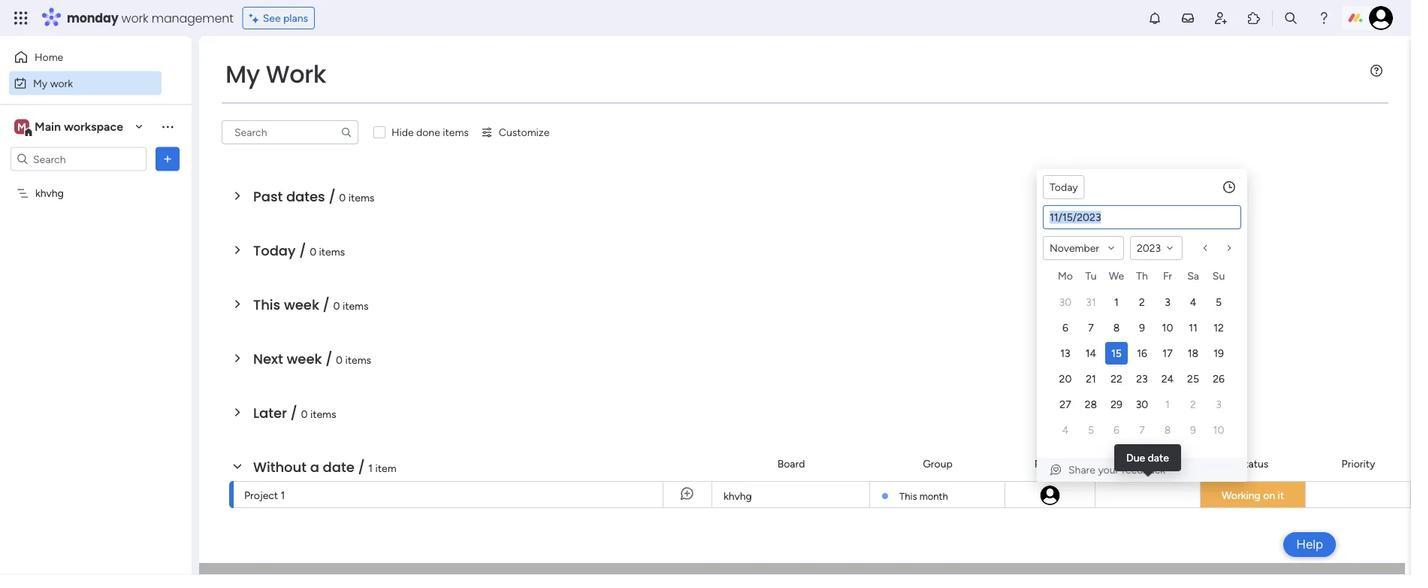 Task type: locate. For each thing, give the bounding box(es) containing it.
gary orlando image
[[1370, 6, 1394, 30]]

9 for the bottom "9" button
[[1191, 424, 1197, 436]]

7 button up 14
[[1080, 316, 1103, 339]]

november
[[1050, 242, 1100, 254]]

27 button
[[1055, 393, 1077, 416]]

13
[[1061, 347, 1071, 360]]

7 button up due date
[[1131, 419, 1154, 441]]

0 horizontal spatial 4 button
[[1055, 419, 1077, 441]]

0 right later
[[301, 407, 308, 420]]

today up november
[[1050, 181, 1078, 194]]

week down today / 0 items
[[284, 295, 319, 314]]

/
[[329, 187, 336, 206], [299, 241, 306, 260], [323, 295, 330, 314], [326, 349, 333, 368], [291, 403, 298, 422], [358, 457, 365, 477]]

notifications image
[[1148, 11, 1163, 26]]

1 horizontal spatial 30 button
[[1131, 393, 1154, 416]]

5 button down "28" 'button'
[[1080, 419, 1103, 441]]

items down this week / 0 items
[[345, 353, 371, 366]]

6 button down 29 button
[[1106, 419, 1128, 441]]

on
[[1264, 489, 1276, 502]]

3 for bottom 3 button
[[1216, 398, 1222, 411]]

6 down 29 button
[[1114, 424, 1120, 436]]

monday
[[67, 9, 118, 26]]

today inside button
[[1050, 181, 1078, 194]]

week
[[284, 295, 319, 314], [287, 349, 322, 368]]

items up the without a date / 1 item
[[310, 407, 336, 420]]

0 for this week /
[[333, 299, 340, 312]]

0 up this week / 0 items
[[310, 245, 317, 258]]

project
[[244, 489, 278, 501]]

0 vertical spatial this
[[253, 295, 281, 314]]

this for month
[[900, 490, 918, 502]]

8 button
[[1106, 316, 1128, 339], [1157, 419, 1180, 441]]

10
[[1163, 321, 1174, 334], [1214, 424, 1225, 436]]

work down home
[[50, 77, 73, 89]]

items inside today / 0 items
[[319, 245, 345, 258]]

10 down 26 button
[[1214, 424, 1225, 436]]

6 up 13 button
[[1063, 321, 1069, 334]]

0 vertical spatial 4
[[1191, 296, 1197, 309]]

31 button
[[1080, 291, 1103, 313]]

30 button
[[1055, 291, 1077, 313], [1131, 393, 1154, 416]]

4 down saturday element
[[1191, 296, 1197, 309]]

1 vertical spatial 4 button
[[1055, 419, 1077, 441]]

0 horizontal spatial 8
[[1114, 321, 1120, 334]]

date
[[1148, 451, 1170, 464], [323, 457, 355, 477]]

0 horizontal spatial my
[[33, 77, 48, 89]]

past dates / 0 items
[[253, 187, 375, 206]]

0 vertical spatial 9
[[1140, 321, 1146, 334]]

today down past
[[253, 241, 296, 260]]

due date
[[1127, 451, 1170, 464]]

my inside button
[[33, 77, 48, 89]]

0
[[339, 191, 346, 204], [310, 245, 317, 258], [333, 299, 340, 312], [336, 353, 343, 366], [301, 407, 308, 420]]

23
[[1137, 372, 1148, 385]]

week for next
[[287, 349, 322, 368]]

1 vertical spatial 10
[[1214, 424, 1225, 436]]

week right next
[[287, 349, 322, 368]]

1 horizontal spatial 3 button
[[1208, 393, 1231, 416]]

share your feedback
[[1069, 463, 1166, 476]]

11
[[1189, 321, 1198, 334]]

1 horizontal spatial 5
[[1216, 296, 1222, 309]]

invite members image
[[1214, 11, 1229, 26]]

1 vertical spatial 1 button
[[1157, 393, 1180, 416]]

0 inside the next week / 0 items
[[336, 353, 343, 366]]

monday element
[[1053, 267, 1079, 289]]

week for this
[[284, 295, 319, 314]]

29 button
[[1106, 393, 1128, 416]]

0 vertical spatial 6 button
[[1055, 316, 1077, 339]]

1 horizontal spatial this
[[900, 490, 918, 502]]

0 vertical spatial today
[[1050, 181, 1078, 194]]

work
[[121, 9, 149, 26], [50, 77, 73, 89]]

date right a
[[323, 457, 355, 477]]

1 horizontal spatial 30
[[1136, 398, 1149, 411]]

date
[[1138, 457, 1160, 470]]

1 vertical spatial 7 button
[[1131, 419, 1154, 441]]

0 vertical spatial 9 button
[[1131, 316, 1154, 339]]

1 vertical spatial today
[[253, 241, 296, 260]]

0 vertical spatial 10 button
[[1157, 316, 1180, 339]]

khvhg list box
[[0, 177, 192, 409]]

9 button
[[1131, 316, 1154, 339], [1183, 419, 1205, 441]]

0 for past dates /
[[339, 191, 346, 204]]

10 button down 26 button
[[1208, 419, 1231, 441]]

items inside past dates / 0 items
[[349, 191, 375, 204]]

items up this week / 0 items
[[319, 245, 345, 258]]

0 horizontal spatial khvhg
[[35, 187, 64, 200]]

5
[[1216, 296, 1222, 309], [1089, 424, 1095, 436]]

9 up 16 button
[[1140, 321, 1146, 334]]

0 down this week / 0 items
[[336, 353, 343, 366]]

1 vertical spatial 6 button
[[1106, 419, 1128, 441]]

my work button
[[9, 71, 162, 95]]

1 vertical spatial 5
[[1089, 424, 1095, 436]]

9
[[1140, 321, 1146, 334], [1191, 424, 1197, 436]]

7 up due date
[[1140, 424, 1145, 436]]

10 button left 11 button
[[1157, 316, 1180, 339]]

20 button
[[1055, 368, 1077, 390]]

my down home
[[33, 77, 48, 89]]

tuesday element
[[1079, 267, 1104, 289]]

hide
[[392, 126, 414, 139]]

0 up the next week / 0 items
[[333, 299, 340, 312]]

1 vertical spatial 2 button
[[1183, 393, 1205, 416]]

2 button
[[1131, 291, 1154, 313], [1183, 393, 1205, 416]]

items up the next week / 0 items
[[343, 299, 369, 312]]

0 vertical spatial 7
[[1089, 321, 1094, 334]]

8 button up due date
[[1157, 419, 1180, 441]]

1 horizontal spatial 1 button
[[1157, 393, 1180, 416]]

2 down thursday element
[[1140, 296, 1146, 309]]

1 horizontal spatial 8 button
[[1157, 419, 1180, 441]]

this
[[253, 295, 281, 314], [900, 490, 918, 502]]

tu
[[1086, 270, 1097, 282]]

30 down the monday element on the right of the page
[[1060, 296, 1072, 309]]

30 for the topmost 30 button
[[1060, 296, 1072, 309]]

0 horizontal spatial date
[[323, 457, 355, 477]]

next image
[[1224, 242, 1236, 254]]

1 button
[[1106, 291, 1128, 313], [1157, 393, 1180, 416]]

1 vertical spatial this
[[900, 490, 918, 502]]

0 horizontal spatial 7
[[1089, 321, 1094, 334]]

31
[[1087, 296, 1097, 309]]

0 horizontal spatial 5 button
[[1080, 419, 1103, 441]]

1 down wednesday element
[[1115, 296, 1119, 309]]

9 button down 25 button
[[1183, 419, 1205, 441]]

option
[[0, 180, 192, 183]]

my left the work
[[226, 58, 260, 91]]

0 vertical spatial 2
[[1140, 296, 1146, 309]]

2 button down 25 button
[[1183, 393, 1205, 416]]

0 vertical spatial week
[[284, 295, 319, 314]]

1 vertical spatial 5 button
[[1080, 419, 1103, 441]]

date right due
[[1148, 451, 1170, 464]]

my
[[226, 58, 260, 91], [33, 77, 48, 89]]

saturday element
[[1181, 267, 1207, 289]]

0 horizontal spatial 30
[[1060, 296, 1072, 309]]

26
[[1213, 372, 1225, 385]]

1 left item
[[369, 462, 373, 474]]

0 vertical spatial 3 button
[[1157, 291, 1180, 313]]

my for my work
[[33, 77, 48, 89]]

7 for 7 button to the left
[[1089, 321, 1094, 334]]

0 vertical spatial 10
[[1163, 321, 1174, 334]]

9 button up 16 button
[[1131, 316, 1154, 339]]

0 horizontal spatial 10
[[1163, 321, 1174, 334]]

0 horizontal spatial 9
[[1140, 321, 1146, 334]]

row group
[[1053, 289, 1232, 443]]

0 horizontal spatial 3
[[1165, 296, 1171, 309]]

1 vertical spatial work
[[50, 77, 73, 89]]

share
[[1069, 463, 1096, 476]]

0 vertical spatial 2 button
[[1131, 291, 1154, 313]]

1 right 'project'
[[281, 489, 285, 501]]

/ up the next week / 0 items
[[323, 295, 330, 314]]

4
[[1191, 296, 1197, 309], [1063, 424, 1069, 436]]

2 button down thursday element
[[1131, 291, 1154, 313]]

items inside later / 0 items
[[310, 407, 336, 420]]

we
[[1109, 270, 1125, 282]]

10 button
[[1157, 316, 1180, 339], [1208, 419, 1231, 441]]

2 down 25 button
[[1191, 398, 1197, 411]]

0 horizontal spatial 8 button
[[1106, 316, 1128, 339]]

0 vertical spatial 30
[[1060, 296, 1072, 309]]

15
[[1112, 347, 1122, 360]]

working on it
[[1222, 489, 1285, 502]]

1 vertical spatial 7
[[1140, 424, 1145, 436]]

3 down 26 in the right of the page
[[1216, 398, 1222, 411]]

0 vertical spatial 3
[[1165, 296, 1171, 309]]

see plans
[[263, 12, 308, 24]]

items right done at the top
[[443, 126, 469, 139]]

1 vertical spatial 30
[[1136, 398, 1149, 411]]

grid
[[1053, 267, 1232, 443]]

5 button down sunday element at the right of the page
[[1208, 291, 1231, 313]]

item
[[376, 462, 397, 474]]

30 button down the monday element on the right of the page
[[1055, 291, 1077, 313]]

it
[[1278, 489, 1285, 502]]

1 vertical spatial khvhg
[[724, 490, 752, 503]]

0 horizontal spatial 2
[[1140, 296, 1146, 309]]

workspace options image
[[160, 119, 175, 134]]

1 button down the 24
[[1157, 393, 1180, 416]]

0 horizontal spatial today
[[253, 241, 296, 260]]

1 horizontal spatial 7
[[1140, 424, 1145, 436]]

7 button
[[1080, 316, 1103, 339], [1131, 419, 1154, 441]]

9 down 25 button
[[1191, 424, 1197, 436]]

1
[[1115, 296, 1119, 309], [1166, 398, 1170, 411], [369, 462, 373, 474], [281, 489, 285, 501]]

3 down friday element on the right of page
[[1165, 296, 1171, 309]]

14 button
[[1080, 342, 1103, 365]]

26 button
[[1208, 368, 1231, 390]]

5 down "28" 'button'
[[1089, 424, 1095, 436]]

this for week
[[253, 295, 281, 314]]

inbox image
[[1181, 11, 1196, 26]]

this left "month" at the bottom of page
[[900, 490, 918, 502]]

4 button down 27 button
[[1055, 419, 1077, 441]]

8 up due date
[[1165, 424, 1171, 436]]

1 horizontal spatial 10
[[1214, 424, 1225, 436]]

0 inside this week / 0 items
[[333, 299, 340, 312]]

your
[[1099, 463, 1120, 476]]

10 left 11 button
[[1163, 321, 1174, 334]]

1 horizontal spatial my
[[226, 58, 260, 91]]

1 down the 24
[[1166, 398, 1170, 411]]

8 button up 15 button
[[1106, 316, 1128, 339]]

21 button
[[1080, 368, 1103, 390]]

0 horizontal spatial 10 button
[[1157, 316, 1180, 339]]

Search in workspace field
[[32, 150, 126, 168]]

0 right "dates"
[[339, 191, 346, 204]]

next
[[253, 349, 283, 368]]

1 horizontal spatial 9
[[1191, 424, 1197, 436]]

19 button
[[1208, 342, 1231, 365]]

4 down 27 button
[[1063, 424, 1069, 436]]

29
[[1111, 398, 1123, 411]]

home
[[35, 51, 63, 64]]

group
[[923, 457, 953, 470]]

1 horizontal spatial 3
[[1216, 398, 1222, 411]]

1 vertical spatial week
[[287, 349, 322, 368]]

0 vertical spatial work
[[121, 9, 149, 26]]

month
[[920, 490, 949, 502]]

0 vertical spatial 1 button
[[1106, 291, 1128, 313]]

1 vertical spatial 2
[[1191, 398, 1197, 411]]

work inside button
[[50, 77, 73, 89]]

30 right 29 button
[[1136, 398, 1149, 411]]

22
[[1111, 372, 1123, 385]]

0 for next week /
[[336, 353, 343, 366]]

0 vertical spatial 4 button
[[1183, 291, 1205, 313]]

None search field
[[222, 120, 359, 144]]

5 button
[[1208, 291, 1231, 313], [1080, 419, 1103, 441]]

1 horizontal spatial work
[[121, 9, 149, 26]]

1 horizontal spatial 9 button
[[1183, 419, 1205, 441]]

0 inside today / 0 items
[[310, 245, 317, 258]]

previous image
[[1200, 242, 1212, 254]]

3 button down 26 button
[[1208, 393, 1231, 416]]

0 horizontal spatial 30 button
[[1055, 291, 1077, 313]]

3 button down friday element on the right of page
[[1157, 291, 1180, 313]]

1 vertical spatial 8 button
[[1157, 419, 1180, 441]]

0 vertical spatial 5 button
[[1208, 291, 1231, 313]]

7 down 31
[[1089, 321, 1094, 334]]

6 button
[[1055, 316, 1077, 339], [1106, 419, 1128, 441]]

30
[[1060, 296, 1072, 309], [1136, 398, 1149, 411]]

0 vertical spatial 6
[[1063, 321, 1069, 334]]

this up next
[[253, 295, 281, 314]]

1 horizontal spatial 5 button
[[1208, 291, 1231, 313]]

su
[[1213, 270, 1226, 282]]

work for my
[[50, 77, 73, 89]]

khvhg link
[[722, 482, 861, 509]]

1 horizontal spatial 4
[[1191, 296, 1197, 309]]

1 vertical spatial 9
[[1191, 424, 1197, 436]]

6 button up 13 button
[[1055, 316, 1077, 339]]

9 for "9" button to the left
[[1140, 321, 1146, 334]]

my work
[[33, 77, 73, 89]]

1 vertical spatial 6
[[1114, 424, 1120, 436]]

0 horizontal spatial 4
[[1063, 424, 1069, 436]]

1 horizontal spatial 2
[[1191, 398, 1197, 411]]

options image
[[160, 151, 175, 167]]

items inside the next week / 0 items
[[345, 353, 371, 366]]

1 vertical spatial 9 button
[[1183, 419, 1205, 441]]

work right monday
[[121, 9, 149, 26]]

17 button
[[1157, 342, 1180, 365]]

4 button down saturday element
[[1183, 291, 1205, 313]]

0 vertical spatial 7 button
[[1080, 316, 1103, 339]]

12
[[1214, 321, 1224, 334]]

0 inside past dates / 0 items
[[339, 191, 346, 204]]

see
[[263, 12, 281, 24]]

1 horizontal spatial 10 button
[[1208, 419, 1231, 441]]

1 button down wednesday element
[[1106, 291, 1128, 313]]

0 horizontal spatial 7 button
[[1080, 316, 1103, 339]]

0 horizontal spatial this
[[253, 295, 281, 314]]

1 horizontal spatial today
[[1050, 181, 1078, 194]]

0 vertical spatial 8
[[1114, 321, 1120, 334]]

due
[[1127, 451, 1146, 464]]

items right "dates"
[[349, 191, 375, 204]]

30 button down 23
[[1131, 393, 1154, 416]]

6
[[1063, 321, 1069, 334], [1114, 424, 1120, 436]]

8 up 15
[[1114, 321, 1120, 334]]

16 button
[[1131, 342, 1154, 365]]

5 down sunday element at the right of the page
[[1216, 296, 1222, 309]]



Task type: vqa. For each thing, say whether or not it's contained in the screenshot.


Task type: describe. For each thing, give the bounding box(es) containing it.
25
[[1188, 372, 1200, 385]]

apps image
[[1247, 11, 1262, 26]]

1 horizontal spatial 7 button
[[1131, 419, 1154, 441]]

search image
[[341, 126, 353, 138]]

1 horizontal spatial khvhg
[[724, 490, 752, 503]]

add time image
[[1222, 180, 1237, 195]]

without a date / 1 item
[[253, 457, 397, 477]]

Filter dashboard by text search field
[[222, 120, 359, 144]]

12 button
[[1208, 316, 1231, 339]]

0 horizontal spatial 6
[[1063, 321, 1069, 334]]

2 for the left 2 button
[[1140, 296, 1146, 309]]

1 horizontal spatial 4 button
[[1183, 291, 1205, 313]]

a
[[310, 457, 319, 477]]

row group containing 30
[[1053, 289, 1232, 443]]

workspace selection element
[[14, 118, 126, 137]]

0 horizontal spatial 3 button
[[1157, 291, 1180, 313]]

1 horizontal spatial 6
[[1114, 424, 1120, 436]]

help button
[[1284, 532, 1337, 557]]

sunday element
[[1207, 267, 1232, 289]]

15 button
[[1106, 342, 1128, 365]]

without
[[253, 457, 307, 477]]

18
[[1188, 347, 1199, 360]]

20
[[1060, 372, 1072, 385]]

today / 0 items
[[253, 241, 345, 260]]

select product image
[[14, 11, 29, 26]]

help image
[[1317, 11, 1332, 26]]

friday element
[[1155, 267, 1181, 289]]

sa
[[1188, 270, 1200, 282]]

home button
[[9, 45, 162, 69]]

0 horizontal spatial 2 button
[[1131, 291, 1154, 313]]

project 1
[[244, 489, 285, 501]]

fr
[[1164, 270, 1173, 282]]

18 button
[[1183, 342, 1205, 365]]

work
[[266, 58, 326, 91]]

/ down this week / 0 items
[[326, 349, 333, 368]]

customize button
[[475, 120, 556, 144]]

/ right "dates"
[[329, 187, 336, 206]]

gary orlando image
[[1039, 484, 1062, 507]]

16
[[1138, 347, 1148, 360]]

workspace image
[[14, 118, 29, 135]]

2023
[[1137, 242, 1162, 254]]

workspace
[[64, 120, 123, 134]]

24 button
[[1157, 368, 1180, 390]]

28 button
[[1080, 393, 1103, 416]]

1 horizontal spatial 6 button
[[1106, 419, 1128, 441]]

grid containing mo
[[1053, 267, 1232, 443]]

19
[[1214, 347, 1225, 360]]

menu image
[[1371, 65, 1383, 77]]

/ right later
[[291, 403, 298, 422]]

next week / 0 items
[[253, 349, 371, 368]]

done
[[417, 126, 440, 139]]

m
[[17, 120, 26, 133]]

0 horizontal spatial 5
[[1089, 424, 1095, 436]]

1 vertical spatial 10 button
[[1208, 419, 1231, 441]]

main workspace
[[35, 120, 123, 134]]

feedback
[[1122, 463, 1166, 476]]

1 vertical spatial 4
[[1063, 424, 1069, 436]]

wednesday element
[[1104, 267, 1130, 289]]

work for monday
[[121, 9, 149, 26]]

my for my work
[[226, 58, 260, 91]]

3 for the left 3 button
[[1165, 296, 1171, 309]]

2 for the rightmost 2 button
[[1191, 398, 1197, 411]]

hide done items
[[392, 126, 469, 139]]

search everything image
[[1284, 11, 1299, 26]]

0 horizontal spatial 6 button
[[1055, 316, 1077, 339]]

customize
[[499, 126, 550, 139]]

today for today
[[1050, 181, 1078, 194]]

1 horizontal spatial date
[[1148, 451, 1170, 464]]

khvhg inside list box
[[35, 187, 64, 200]]

24
[[1162, 372, 1174, 385]]

0 inside later / 0 items
[[301, 407, 308, 420]]

later / 0 items
[[253, 403, 336, 422]]

0 vertical spatial 30 button
[[1055, 291, 1077, 313]]

0 horizontal spatial 9 button
[[1131, 316, 1154, 339]]

past
[[253, 187, 283, 206]]

today button
[[1043, 175, 1085, 199]]

plans
[[283, 12, 308, 24]]

today for today / 0 items
[[253, 241, 296, 260]]

/ down "dates"
[[299, 241, 306, 260]]

see plans button
[[243, 7, 315, 29]]

management
[[152, 9, 234, 26]]

mo
[[1058, 270, 1073, 282]]

this month
[[900, 490, 949, 502]]

1 inside the without a date / 1 item
[[369, 462, 373, 474]]

10 for left 10 button
[[1163, 321, 1174, 334]]

30 for bottommost 30 button
[[1136, 398, 1149, 411]]

7 for rightmost 7 button
[[1140, 424, 1145, 436]]

1 horizontal spatial 2 button
[[1183, 393, 1205, 416]]

17
[[1163, 347, 1173, 360]]

/ left item
[[358, 457, 365, 477]]

0 vertical spatial 8 button
[[1106, 316, 1128, 339]]

2023 button
[[1131, 236, 1183, 260]]

working
[[1222, 489, 1261, 502]]

this week / 0 items
[[253, 295, 369, 314]]

main
[[35, 120, 61, 134]]

21
[[1086, 372, 1097, 385]]

dates
[[286, 187, 325, 206]]

board
[[778, 457, 805, 470]]

th
[[1137, 270, 1149, 282]]

13 button
[[1055, 342, 1077, 365]]

thursday element
[[1130, 267, 1155, 289]]

my work
[[226, 58, 326, 91]]

Date field
[[1044, 206, 1241, 229]]

10 for the bottom 10 button
[[1214, 424, 1225, 436]]

items inside this week / 0 items
[[343, 299, 369, 312]]

november button
[[1043, 236, 1125, 260]]

0 horizontal spatial 1 button
[[1106, 291, 1128, 313]]

1 vertical spatial 8
[[1165, 424, 1171, 436]]

monday work management
[[67, 9, 234, 26]]

0 vertical spatial 5
[[1216, 296, 1222, 309]]

1 vertical spatial 30 button
[[1131, 393, 1154, 416]]

priority
[[1342, 457, 1376, 470]]

23 button
[[1131, 368, 1154, 390]]

25 button
[[1183, 368, 1205, 390]]

status
[[1239, 457, 1269, 470]]

28
[[1085, 398, 1098, 411]]

1 vertical spatial 3 button
[[1208, 393, 1231, 416]]

11 button
[[1183, 316, 1205, 339]]

later
[[253, 403, 287, 422]]



